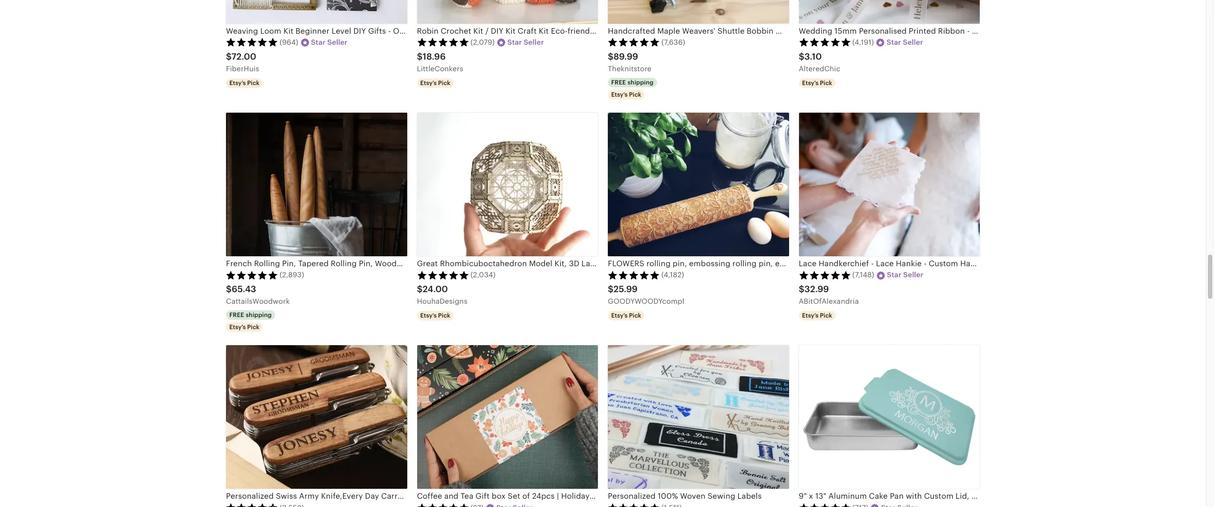 Task type: vqa. For each thing, say whether or not it's contained in the screenshot.
pdf in Jaycee The Emotional Support Potato - Amigurumi PDF Pattern INSTRUCTION ONLY
no



Task type: locate. For each thing, give the bounding box(es) containing it.
$ down engraved
[[799, 284, 805, 295]]

5 out of 5 stars image for 72.00
[[226, 38, 278, 47]]

1 rolling from the left
[[254, 259, 280, 268]]

wooden
[[375, 259, 406, 268]]

seller down level at the top left of the page
[[327, 38, 348, 47]]

free shipping down cattailswoodwork
[[229, 312, 272, 318]]

free down theknitstore
[[611, 79, 626, 86]]

1 horizontal spatial loom
[[469, 27, 490, 35]]

french rolling pin, tapered rolling pin,  wooden rolling pin, kitchen and gourmet
[[226, 259, 533, 268]]

personalized swiss army knife,every day carry,new home essentials,key ring,outdoor gift,engraved wooden,custom wedding gift image
[[226, 345, 407, 489]]

(964)
[[280, 38, 298, 47]]

1 horizontal spatial free
[[611, 79, 626, 86]]

laser
[[864, 259, 882, 268]]

star seller down level at the top left of the page
[[311, 38, 348, 47]]

2 horizontal spatial rolling
[[813, 259, 837, 268]]

1 horizontal spatial weaving
[[434, 27, 466, 35]]

etsy's pick
[[229, 80, 259, 86], [420, 80, 450, 86], [802, 80, 832, 86], [611, 91, 641, 98], [420, 312, 450, 319], [611, 312, 641, 319], [802, 312, 832, 319], [229, 324, 259, 331]]

3 rolling from the left
[[408, 259, 434, 268]]

etsy's pick down 'abitofalexandria'
[[802, 312, 832, 319]]

4.5 out of 5 stars image
[[226, 503, 278, 507]]

0 horizontal spatial shipping
[[246, 312, 272, 318]]

pin, left engraved
[[759, 259, 773, 268]]

1 horizontal spatial pin,
[[759, 259, 773, 268]]

$ up littleconkers
[[417, 51, 423, 62]]

star
[[311, 38, 326, 47], [508, 38, 522, 47], [887, 38, 901, 47], [887, 271, 902, 279]]

5 out of 5 stars image
[[226, 38, 278, 47], [417, 38, 469, 47], [608, 38, 660, 47], [799, 38, 851, 47], [226, 271, 278, 279], [417, 271, 469, 279], [608, 271, 660, 279], [799, 271, 851, 279], [417, 503, 469, 507], [608, 503, 660, 507], [799, 503, 851, 507]]

1 horizontal spatial rolling
[[331, 259, 357, 268]]

18.96
[[423, 51, 446, 62]]

etsy's pick down theknitstore
[[611, 91, 641, 98]]

personalized
[[608, 492, 656, 501]]

$ 89.99 theknitstore
[[608, 51, 652, 73]]

etsy's pick down "alteredchic"
[[802, 80, 832, 86]]

free down cattailswoodwork
[[229, 312, 244, 318]]

kitchen
[[452, 259, 481, 268]]

0 horizontal spatial rolling
[[254, 259, 280, 268]]

etsy's down 'abitofalexandria'
[[802, 312, 819, 319]]

star seller
[[311, 38, 348, 47], [508, 38, 544, 47], [887, 38, 923, 47], [887, 271, 924, 279]]

1 pin, from the left
[[673, 259, 687, 268]]

loom left kit on the left of the page
[[260, 27, 281, 35]]

french rolling pin, tapered rolling pin,  wooden rolling pin, kitchen and gourmet image
[[226, 113, 407, 257]]

32.99
[[805, 284, 829, 295]]

$ inside $ 72.00 fiberhuis
[[226, 51, 232, 62]]

engraved
[[775, 259, 811, 268]]

pin, left wooden
[[359, 259, 373, 268]]

pick down 'houhadesigns'
[[438, 312, 450, 319]]

$ for 65.43
[[226, 284, 232, 295]]

free shipping
[[611, 79, 654, 86], [229, 312, 272, 318]]

loom up '(2,079)'
[[469, 27, 490, 35]]

pin,
[[282, 259, 296, 268], [359, 259, 373, 268], [436, 259, 450, 268]]

seller right (7,148)
[[903, 271, 924, 279]]

5 out of 5 stars image for 18.96
[[417, 38, 469, 47]]

pick for 18.96
[[438, 80, 450, 86]]

etsy's pick for 25.99
[[611, 312, 641, 319]]

rolling
[[254, 259, 280, 268], [331, 259, 357, 268], [408, 259, 434, 268]]

5 out of 5 stars image for 25.99
[[608, 271, 660, 279]]

rolling left pin
[[813, 259, 837, 268]]

seller for 3.10
[[903, 38, 923, 47]]

tapered
[[298, 259, 329, 268]]

lace handkerchief - lace hankie - custom handkerchief - embroidered handkerchief - bridal handkerchief - personalized wedding handkerchief image
[[799, 113, 980, 257]]

0 horizontal spatial rolling
[[647, 259, 671, 268]]

star for 72.00
[[311, 38, 326, 47]]

etsy's pick down littleconkers
[[420, 80, 450, 86]]

0 horizontal spatial free
[[229, 312, 244, 318]]

$ up fiberhuis
[[226, 51, 232, 62]]

free shipping down theknitstore
[[611, 79, 654, 86]]

alteredchic
[[799, 64, 841, 73]]

rolling up 24.00
[[408, 259, 434, 268]]

rolling right embossing
[[733, 259, 757, 268]]

star down beginner in the left of the page
[[311, 38, 326, 47]]

etsy's pick for 3.10
[[802, 80, 832, 86]]

1 weaving from the left
[[226, 27, 258, 35]]

etsy's down theknitstore
[[611, 91, 628, 98]]

weaving up 72.00
[[226, 27, 258, 35]]

etsy's pick for 32.99
[[802, 312, 832, 319]]

2 rolling from the left
[[331, 259, 357, 268]]

$ for 24.00
[[417, 284, 423, 295]]

1 rolling from the left
[[647, 259, 671, 268]]

seller down 'wedding 15mm personalised printed ribbon - wedding gift wrap - wedding ribbon - anniversary gift wrap' image
[[903, 38, 923, 47]]

89.99
[[614, 51, 638, 62]]

$ inside $ 32.99 abitofalexandria
[[799, 284, 805, 295]]

star seller right (7,148)
[[887, 271, 924, 279]]

$ inside the $ 89.99 theknitstore
[[608, 51, 614, 62]]

star down "robin crochet kit / diy kit craft kit eco-friendly gift for crocheter / make your own christmas ornament kit robin crochet pattern bird" image
[[508, 38, 522, 47]]

$ inside $ 18.96 littleconkers
[[417, 51, 423, 62]]

$ up 'houhadesigns'
[[417, 284, 423, 295]]

$ inside $ 3.10 alteredchic
[[799, 51, 805, 62]]

5 out of 5 stars image for 3.10
[[799, 38, 851, 47]]

2 horizontal spatial rolling
[[408, 259, 434, 268]]

star right (7,148)
[[887, 271, 902, 279]]

pick down littleconkers
[[438, 80, 450, 86]]

1 horizontal spatial shipping
[[628, 79, 654, 86]]

finish
[[410, 27, 432, 35]]

$ down french
[[226, 284, 232, 295]]

2 horizontal spatial pin,
[[436, 259, 450, 268]]

pin, up (4,182)
[[673, 259, 687, 268]]

pick
[[247, 80, 259, 86], [438, 80, 450, 86], [820, 80, 832, 86], [629, 91, 641, 98], [438, 312, 450, 319], [629, 312, 641, 319], [820, 312, 832, 319], [247, 324, 259, 331]]

100%
[[658, 492, 678, 501]]

etsy's pick down goodywoodycompl
[[611, 312, 641, 319]]

pick for 25.99
[[629, 312, 641, 319]]

pick down cattailswoodwork
[[247, 324, 259, 331]]

pin, left kitchen
[[436, 259, 450, 268]]

pick down "alteredchic"
[[820, 80, 832, 86]]

1 vertical spatial free shipping
[[229, 312, 272, 318]]

0 vertical spatial free
[[611, 79, 626, 86]]

etsy's down "alteredchic"
[[802, 80, 819, 86]]

$ for 89.99
[[608, 51, 614, 62]]

pick down goodywoodycompl
[[629, 312, 641, 319]]

3 rolling from the left
[[813, 259, 837, 268]]

1 horizontal spatial rolling
[[733, 259, 757, 268]]

9" x 13" aluminum cake pan with custom lid, birthday gift, christmas gift, holiday gift, anniversary present, custom gift, custom gift image
[[799, 345, 980, 489]]

etsy's
[[229, 80, 246, 86], [420, 80, 437, 86], [802, 80, 819, 86], [611, 91, 628, 98], [420, 312, 437, 319], [611, 312, 628, 319], [802, 312, 819, 319], [229, 324, 246, 331]]

etsy's down littleconkers
[[420, 80, 437, 86]]

gifts
[[368, 27, 386, 35]]

shipping
[[628, 79, 654, 86], [246, 312, 272, 318]]

seller for 18.96
[[524, 38, 544, 47]]

seller
[[327, 38, 348, 47], [524, 38, 544, 47], [903, 38, 923, 47], [903, 271, 924, 279]]

25.99
[[614, 284, 638, 295]]

1 horizontal spatial pin,
[[359, 259, 373, 268]]

0 horizontal spatial free shipping
[[229, 312, 272, 318]]

$ 25.99 goodywoodycompl
[[608, 284, 684, 306]]

-
[[388, 27, 391, 35]]

$ up theknitstore
[[608, 51, 614, 62]]

personalized 100% woven sewing labels
[[608, 492, 762, 501]]

free shipping for 65.43
[[229, 312, 272, 318]]

5 out of 5 stars image for 65.43
[[226, 271, 278, 279]]

2 weaving from the left
[[434, 27, 466, 35]]

pick down fiberhuis
[[247, 80, 259, 86]]

free
[[611, 79, 626, 86], [229, 312, 244, 318]]

abitofalexandria
[[799, 297, 859, 306]]

1 vertical spatial shipping
[[246, 312, 272, 318]]

labels
[[738, 492, 762, 501]]

1 vertical spatial free
[[229, 312, 244, 318]]

seller for 72.00
[[327, 38, 348, 47]]

embossing
[[689, 259, 731, 268]]

loom
[[260, 27, 281, 35], [469, 27, 490, 35]]

$ 18.96 littleconkers
[[417, 51, 463, 73]]

star right (4,191)
[[887, 38, 901, 47]]

$ inside $ 65.43 cattailswoodwork
[[226, 284, 232, 295]]

$ inside the $ 24.00 houhadesigns
[[417, 284, 423, 295]]

etsy's pick down 'houhadesigns'
[[420, 312, 450, 319]]

1 pin, from the left
[[282, 259, 296, 268]]

star seller down "robin crochet kit / diy kit craft kit eco-friendly gift for crocheter / make your own christmas ornament kit robin crochet pattern bird" image
[[508, 38, 544, 47]]

0 vertical spatial shipping
[[628, 79, 654, 86]]

etsy's pick for 18.96
[[420, 80, 450, 86]]

65.43
[[232, 284, 256, 295]]

$
[[226, 51, 232, 62], [417, 51, 423, 62], [608, 51, 614, 62], [799, 51, 805, 62], [226, 284, 232, 295], [417, 284, 423, 295], [608, 284, 614, 295], [799, 284, 805, 295]]

gourmet
[[499, 259, 533, 268]]

diy
[[353, 27, 366, 35]]

rolling up (2,893)
[[254, 259, 280, 268]]

0 horizontal spatial loom
[[260, 27, 281, 35]]

flowers rolling pin, embossing rolling pin, engraved rolling pin by laser image
[[608, 113, 789, 257]]

beginner
[[296, 27, 330, 35]]

rolling right the tapered
[[331, 259, 357, 268]]

0 horizontal spatial pin,
[[673, 259, 687, 268]]

shipping for 89.99
[[628, 79, 654, 86]]

pick down 'abitofalexandria'
[[820, 312, 832, 319]]

shipping down theknitstore
[[628, 79, 654, 86]]

pin,
[[673, 259, 687, 268], [759, 259, 773, 268]]

rolling up (4,182)
[[647, 259, 671, 268]]

weaving
[[226, 27, 258, 35], [434, 27, 466, 35]]

weaving right finish
[[434, 27, 466, 35]]

0 horizontal spatial weaving
[[226, 27, 258, 35]]

shipping down cattailswoodwork
[[246, 312, 272, 318]]

$ up "alteredchic"
[[799, 51, 805, 62]]

free shipping for 89.99
[[611, 79, 654, 86]]

etsy's for 72.00
[[229, 80, 246, 86]]

0 vertical spatial free shipping
[[611, 79, 654, 86]]

pin, up (2,893)
[[282, 259, 296, 268]]

weaving loom kit beginner level diy gifts - oak finish weaving loom
[[226, 27, 490, 35]]

pick for 32.99
[[820, 312, 832, 319]]

etsy's down 25.99
[[611, 312, 628, 319]]

star for 18.96
[[508, 38, 522, 47]]

etsy's pick down fiberhuis
[[229, 80, 259, 86]]

1 horizontal spatial free shipping
[[611, 79, 654, 86]]

0 horizontal spatial pin,
[[282, 259, 296, 268]]

$ inside $ 25.99 goodywoodycompl
[[608, 284, 614, 295]]

star seller down 'wedding 15mm personalised printed ribbon - wedding gift wrap - wedding ribbon - anniversary gift wrap' image
[[887, 38, 923, 47]]

french
[[226, 259, 252, 268]]

etsy's down fiberhuis
[[229, 80, 246, 86]]

$ down the flowers
[[608, 284, 614, 295]]

rolling
[[647, 259, 671, 268], [733, 259, 757, 268], [813, 259, 837, 268]]

shipping for 65.43
[[246, 312, 272, 318]]

etsy's down 'houhadesigns'
[[420, 312, 437, 319]]

and
[[483, 259, 497, 268]]

seller down "robin crochet kit / diy kit craft kit eco-friendly gift for crocheter / make your own christmas ornament kit robin crochet pattern bird" image
[[524, 38, 544, 47]]



Task type: describe. For each thing, give the bounding box(es) containing it.
pin
[[839, 259, 851, 268]]

goodywoodycompl
[[608, 297, 684, 306]]

weaving loom kit beginner level diy gifts - oak finish weaving loom image
[[226, 0, 407, 24]]

etsy's pick for 72.00
[[229, 80, 259, 86]]

star seller for 72.00
[[311, 38, 348, 47]]

fiberhuis
[[226, 64, 259, 73]]

houhadesigns
[[417, 297, 468, 306]]

3.10
[[805, 51, 822, 62]]

etsy's pick for 24.00
[[420, 312, 450, 319]]

$ for 3.10
[[799, 51, 805, 62]]

(2,079)
[[471, 38, 495, 47]]

$ 32.99 abitofalexandria
[[799, 284, 859, 306]]

pick for 3.10
[[820, 80, 832, 86]]

star for 3.10
[[887, 38, 901, 47]]

theknitstore
[[608, 64, 652, 73]]

seller for 32.99
[[903, 271, 924, 279]]

(4,182)
[[662, 271, 684, 279]]

great rhombicuboctahedron model kit, 3d laser cut sacred geometry model, architectural design, gifts image
[[417, 113, 598, 257]]

3 pin, from the left
[[436, 259, 450, 268]]

72.00
[[232, 51, 256, 62]]

level
[[332, 27, 351, 35]]

2 pin, from the left
[[359, 259, 373, 268]]

etsy's for 24.00
[[420, 312, 437, 319]]

5 out of 5 stars image for 32.99
[[799, 271, 851, 279]]

star for 32.99
[[887, 271, 902, 279]]

(7,636)
[[662, 38, 685, 47]]

etsy's down cattailswoodwork
[[229, 324, 246, 331]]

pick down theknitstore
[[629, 91, 641, 98]]

free for 89.99
[[611, 79, 626, 86]]

sewing
[[708, 492, 736, 501]]

personalized 100% woven sewing labels image
[[608, 345, 789, 489]]

2 loom from the left
[[469, 27, 490, 35]]

woven
[[680, 492, 706, 501]]

pick for 24.00
[[438, 312, 450, 319]]

$ 65.43 cattailswoodwork
[[226, 284, 290, 306]]

$ for 32.99
[[799, 284, 805, 295]]

cattailswoodwork
[[226, 297, 290, 306]]

5 out of 5 stars image for 24.00
[[417, 271, 469, 279]]

$ 24.00 houhadesigns
[[417, 284, 468, 306]]

$ for 72.00
[[226, 51, 232, 62]]

handcrafted maple weavers' shuttle bobbin winder (for use with bobbins, weaving loom and boat shuttle). watch our demonstration video! image
[[608, 0, 789, 24]]

pick for 72.00
[[247, 80, 259, 86]]

flowers
[[608, 259, 645, 268]]

$ for 25.99
[[608, 284, 614, 295]]

etsy's for 18.96
[[420, 80, 437, 86]]

etsy's for 25.99
[[611, 312, 628, 319]]

2 pin, from the left
[[759, 259, 773, 268]]

wedding 15mm personalised printed ribbon - wedding gift wrap - wedding ribbon - anniversary gift wrap image
[[799, 0, 980, 24]]

star seller for 18.96
[[508, 38, 544, 47]]

(2,034)
[[471, 271, 496, 279]]

kit
[[284, 27, 294, 35]]

coffee and tea gift box set of 24pcs | holiday gift box, cool christmas gift idea | holiday corporate gifts | holiday gift ideas for him/her image
[[417, 345, 598, 489]]

(7,148)
[[853, 271, 874, 279]]

(4,191)
[[853, 38, 874, 47]]

free for 65.43
[[229, 312, 244, 318]]

robin crochet kit / diy kit craft kit eco-friendly gift for crocheter / make your own christmas ornament kit robin crochet pattern bird image
[[417, 0, 598, 24]]

etsy's for 32.99
[[802, 312, 819, 319]]

5 out of 5 stars image for 89.99
[[608, 38, 660, 47]]

littleconkers
[[417, 64, 463, 73]]

star seller for 3.10
[[887, 38, 923, 47]]

star seller for 32.99
[[887, 271, 924, 279]]

(2,893)
[[280, 271, 304, 279]]

etsy's for 3.10
[[802, 80, 819, 86]]

24.00
[[423, 284, 448, 295]]

oak
[[393, 27, 408, 35]]

2 rolling from the left
[[733, 259, 757, 268]]

etsy's pick down cattailswoodwork
[[229, 324, 259, 331]]

by
[[853, 259, 862, 268]]

$ 3.10 alteredchic
[[799, 51, 841, 73]]

1 loom from the left
[[260, 27, 281, 35]]

flowers rolling pin, embossing rolling pin, engraved rolling pin by laser
[[608, 259, 882, 268]]

$ 72.00 fiberhuis
[[226, 51, 259, 73]]

$ for 18.96
[[417, 51, 423, 62]]



